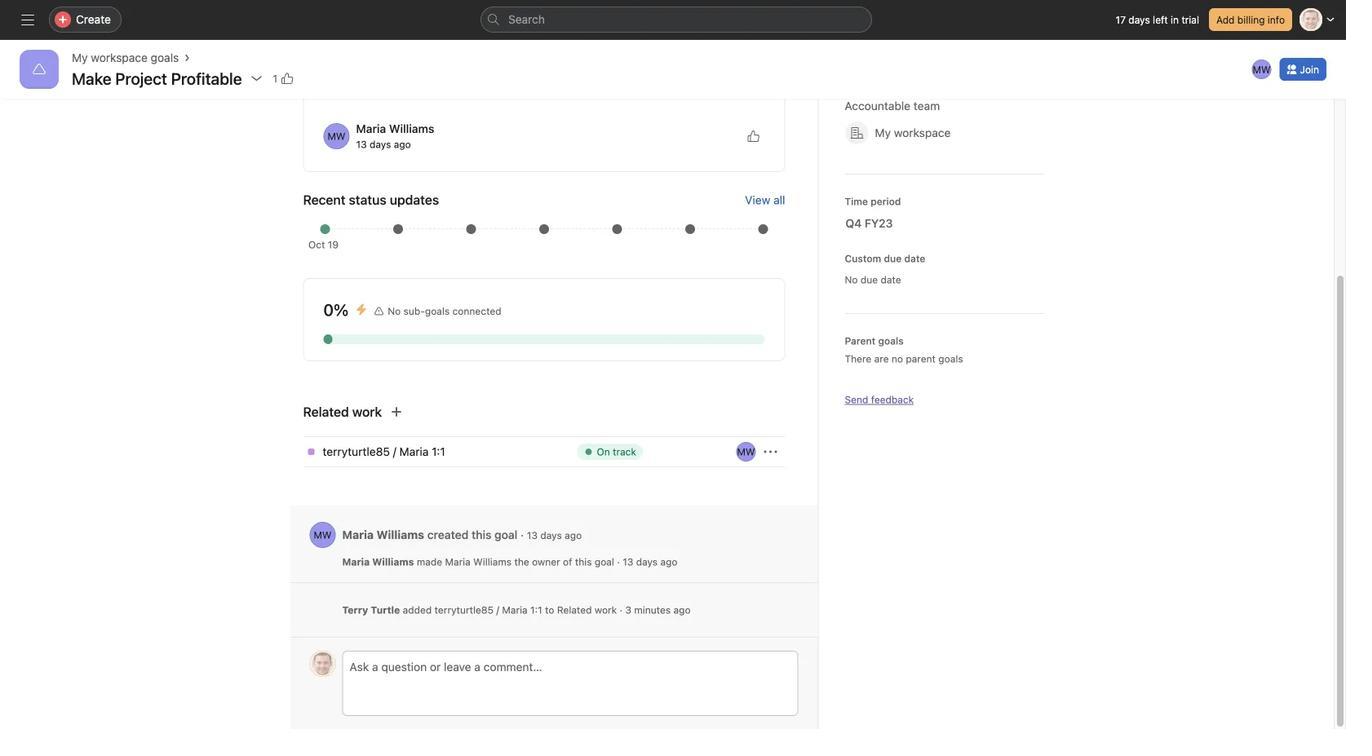 Task type: describe. For each thing, give the bounding box(es) containing it.
terry turtle link
[[342, 605, 400, 616]]

make project profitable
[[72, 69, 242, 88]]

no sub-goals connected
[[388, 306, 501, 317]]

send feedback link
[[845, 392, 914, 407]]

my workspace goals
[[72, 51, 179, 64]]

search list box
[[481, 7, 872, 33]]

goals right the 'parent' on the right
[[939, 353, 963, 365]]

info
[[1268, 14, 1285, 25]]

make
[[72, 69, 111, 88]]

goals up no
[[878, 335, 904, 347]]

parent goals there are no parent goals
[[845, 335, 963, 365]]

1
[[273, 73, 278, 84]]

send feedback
[[845, 394, 914, 405]]

williams for 13
[[389, 122, 434, 135]]

1 vertical spatial /
[[496, 605, 499, 616]]

to
[[545, 605, 554, 616]]

0 vertical spatial mw button
[[1250, 58, 1273, 81]]

in
[[1171, 14, 1179, 25]]

ago inside maria williams 13 days ago
[[394, 139, 411, 150]]

0 horizontal spatial goal
[[495, 528, 518, 542]]

status updates
[[349, 192, 439, 208]]

terryturtle85 / maria 1:1
[[323, 445, 445, 459]]

1 horizontal spatial 1:1
[[530, 605, 542, 616]]

workspace for my workspace goals
[[91, 51, 148, 64]]

fy23
[[865, 217, 893, 230]]

add billing info button
[[1209, 8, 1292, 31]]

join button
[[1280, 58, 1327, 81]]

0%
[[323, 300, 349, 319]]

the
[[514, 556, 529, 568]]

terryturtle85 / maria 1:1 link
[[323, 443, 551, 461]]

created
[[427, 528, 469, 542]]

tt button
[[310, 651, 336, 677]]

date for no due date
[[881, 274, 901, 286]]

ago up the minutes
[[660, 556, 678, 568]]

search button
[[481, 7, 872, 33]]

create button
[[49, 7, 122, 33]]

on
[[597, 446, 610, 458]]

due for no
[[861, 274, 878, 286]]

2 vertical spatial mw button
[[310, 522, 336, 548]]

1 button
[[268, 67, 299, 90]]

ago right the minutes
[[674, 605, 691, 616]]

time
[[845, 196, 868, 207]]

due for custom
[[884, 253, 902, 264]]

williams for created
[[377, 528, 424, 542]]

sub-
[[404, 306, 425, 317]]

add
[[1216, 14, 1235, 25]]

add billing info
[[1216, 14, 1285, 25]]

custom due date
[[845, 253, 925, 264]]

recent status updates
[[303, 192, 439, 208]]

13 inside maria williams 13 days ago
[[356, 139, 367, 150]]

custom
[[845, 253, 881, 264]]

project profitable
[[115, 69, 242, 88]]

2 vertical spatial maria williams link
[[342, 556, 414, 568]]

3
[[625, 605, 631, 616]]

1 horizontal spatial this
[[575, 556, 592, 568]]

all
[[774, 193, 785, 207]]

maria williams link for created
[[342, 528, 424, 542]]

send
[[845, 394, 868, 405]]

days inside maria williams created this goal · 13 days ago
[[540, 530, 562, 541]]

workspace for my workspace
[[894, 126, 951, 140]]

view all
[[745, 193, 785, 207]]

trial
[[1182, 14, 1199, 25]]

q4 fy23 button
[[835, 209, 920, 238]]

add supporting work image
[[390, 405, 403, 419]]

work
[[595, 605, 617, 616]]

maria williams link for 13
[[356, 122, 434, 135]]

goals inside "link"
[[151, 51, 179, 64]]

q4
[[846, 217, 862, 230]]

ago inside maria williams created this goal · 13 days ago
[[565, 530, 582, 541]]

my for my workspace
[[875, 126, 891, 140]]

search
[[508, 13, 545, 26]]

accountable
[[845, 99, 911, 113]]

terryturtle85 inside terryturtle85 / maria 1:1 "link"
[[323, 445, 390, 459]]

feedback
[[871, 394, 914, 405]]

0 likes. click to like this task image
[[747, 130, 760, 143]]

19
[[328, 239, 339, 250]]

1 vertical spatial mw button
[[735, 442, 758, 462]]



Task type: locate. For each thing, give the bounding box(es) containing it.
due up no due date
[[884, 253, 902, 264]]

related work
[[303, 404, 382, 420]]

17 days left in trial
[[1116, 14, 1199, 25]]

there
[[845, 353, 872, 365]]

show options image
[[250, 72, 263, 85], [764, 445, 777, 459]]

0 vertical spatial 1:1
[[432, 445, 445, 459]]

days
[[1129, 14, 1150, 25], [370, 139, 391, 150], [540, 530, 562, 541], [636, 556, 658, 568]]

added
[[403, 605, 432, 616]]

workspace down the team at the top
[[894, 126, 951, 140]]

my inside dropdown button
[[875, 126, 891, 140]]

williams left the
[[473, 556, 512, 568]]

17
[[1116, 14, 1126, 25]]

0 horizontal spatial mw button
[[310, 522, 336, 548]]

no for time period
[[845, 274, 858, 286]]

no for 0%
[[388, 306, 401, 317]]

workspace up make
[[91, 51, 148, 64]]

1 horizontal spatial workspace
[[894, 126, 951, 140]]

13 up "recent status updates"
[[356, 139, 367, 150]]

0 horizontal spatial no
[[388, 306, 401, 317]]

0 vertical spatial 13
[[356, 139, 367, 150]]

days up owner
[[540, 530, 562, 541]]

0 vertical spatial ·
[[521, 528, 524, 542]]

goals up make project profitable
[[151, 51, 179, 64]]

terryturtle85 down related work
[[323, 445, 390, 459]]

0 vertical spatial workspace
[[91, 51, 148, 64]]

13 up 3
[[623, 556, 633, 568]]

0 vertical spatial date
[[904, 253, 925, 264]]

0 vertical spatial due
[[884, 253, 902, 264]]

ago
[[394, 139, 411, 150], [565, 530, 582, 541], [660, 556, 678, 568], [674, 605, 691, 616]]

0 horizontal spatial show options image
[[250, 72, 263, 85]]

1 vertical spatial date
[[881, 274, 901, 286]]

williams inside maria williams 13 days ago
[[389, 122, 434, 135]]

mw button
[[1250, 58, 1273, 81], [735, 442, 758, 462], [310, 522, 336, 548]]

period
[[871, 196, 901, 207]]

days up "recent status updates"
[[370, 139, 391, 150]]

this
[[472, 528, 492, 542], [575, 556, 592, 568]]

1 horizontal spatial goal
[[595, 556, 614, 568]]

ago up of
[[565, 530, 582, 541]]

0 horizontal spatial due
[[861, 274, 878, 286]]

no
[[892, 353, 903, 365]]

0 horizontal spatial 13
[[356, 139, 367, 150]]

1 vertical spatial my
[[875, 126, 891, 140]]

1 vertical spatial workspace
[[894, 126, 951, 140]]

maria williams link up 'terry turtle' link
[[342, 556, 414, 568]]

0 vertical spatial /
[[393, 445, 396, 459]]

0 vertical spatial terryturtle85
[[323, 445, 390, 459]]

my workspace goals link
[[72, 49, 179, 67]]

parent
[[845, 335, 876, 347]]

oct
[[308, 239, 325, 250]]

tt
[[316, 658, 329, 670]]

/ inside "link"
[[393, 445, 396, 459]]

williams
[[389, 122, 434, 135], [377, 528, 424, 542], [372, 556, 414, 568], [473, 556, 512, 568]]

accountable team
[[845, 99, 940, 113]]

this right created
[[472, 528, 492, 542]]

0 vertical spatial no
[[845, 274, 858, 286]]

maria williams made maria williams the owner of this goal · 13 days ago
[[342, 556, 678, 568]]

turtle
[[371, 605, 400, 616]]

minutes
[[634, 605, 671, 616]]

· left 3
[[620, 605, 623, 616]]

terryturtle85
[[323, 445, 390, 459], [435, 605, 494, 616]]

ago up the status updates
[[394, 139, 411, 150]]

/
[[393, 445, 396, 459], [496, 605, 499, 616]]

1 horizontal spatial no
[[845, 274, 858, 286]]

expand sidebar image
[[21, 13, 34, 26]]

track
[[613, 446, 636, 458]]

0 vertical spatial maria williams link
[[356, 122, 434, 135]]

team
[[914, 99, 940, 113]]

my workspace
[[875, 126, 951, 140]]

1 vertical spatial goal
[[595, 556, 614, 568]]

parent
[[906, 353, 936, 365]]

· up the
[[521, 528, 524, 542]]

terry turtle added terryturtle85 / maria 1:1 to related work · 3 minutes ago
[[342, 605, 691, 616]]

my inside "link"
[[72, 51, 88, 64]]

1 horizontal spatial /
[[496, 605, 499, 616]]

related
[[557, 605, 592, 616]]

maria williams 13 days ago
[[356, 122, 434, 150]]

workspace inside dropdown button
[[894, 126, 951, 140]]

date
[[904, 253, 925, 264], [881, 274, 901, 286]]

latest status update element
[[303, 37, 785, 172]]

on track
[[597, 446, 636, 458]]

no down custom
[[845, 274, 858, 286]]

oct 19
[[308, 239, 339, 250]]

williams for made
[[372, 556, 414, 568]]

2 vertical spatial ·
[[620, 605, 623, 616]]

2 vertical spatial 13
[[623, 556, 633, 568]]

1 horizontal spatial my
[[875, 126, 891, 140]]

view
[[745, 193, 770, 207]]

due
[[884, 253, 902, 264], [861, 274, 878, 286]]

1 vertical spatial show options image
[[764, 445, 777, 459]]

days inside maria williams 13 days ago
[[370, 139, 391, 150]]

goals
[[151, 51, 179, 64], [425, 306, 450, 317], [878, 335, 904, 347], [939, 353, 963, 365]]

mw
[[1253, 64, 1271, 75], [328, 131, 346, 142], [737, 446, 755, 458], [314, 530, 332, 541]]

goal
[[495, 528, 518, 542], [595, 556, 614, 568]]

2 horizontal spatial mw button
[[1250, 58, 1273, 81]]

1:1
[[432, 445, 445, 459], [530, 605, 542, 616]]

· for the owner of this goal
[[617, 556, 620, 568]]

q4 fy23
[[846, 217, 893, 230]]

my
[[72, 51, 88, 64], [875, 126, 891, 140]]

my down accountable
[[875, 126, 891, 140]]

maria williams link up the status updates
[[356, 122, 434, 135]]

0 horizontal spatial date
[[881, 274, 901, 286]]

0 horizontal spatial 1:1
[[432, 445, 445, 459]]

0 horizontal spatial workspace
[[91, 51, 148, 64]]

williams left made on the bottom of the page
[[372, 556, 414, 568]]

join
[[1300, 64, 1319, 75]]

maria williams created this goal · 13 days ago
[[342, 528, 582, 542]]

create
[[76, 13, 111, 26]]

days right "17"
[[1129, 14, 1150, 25]]

date down custom due date in the right of the page
[[881, 274, 901, 286]]

·
[[521, 528, 524, 542], [617, 556, 620, 568], [620, 605, 623, 616]]

0 vertical spatial show options image
[[250, 72, 263, 85]]

maria inside maria williams 13 days ago
[[356, 122, 386, 135]]

1 vertical spatial maria williams link
[[342, 528, 424, 542]]

0 vertical spatial goal
[[495, 528, 518, 542]]

maria williams link up made on the bottom of the page
[[342, 528, 424, 542]]

1 vertical spatial no
[[388, 306, 401, 317]]

0 vertical spatial my
[[72, 51, 88, 64]]

1 vertical spatial 1:1
[[530, 605, 542, 616]]

· for to related work
[[620, 605, 623, 616]]

goal right of
[[595, 556, 614, 568]]

1 vertical spatial 13
[[527, 530, 538, 541]]

1 horizontal spatial terryturtle85
[[435, 605, 494, 616]]

recent
[[303, 192, 346, 208]]

maria williams link inside latest status update element
[[356, 122, 434, 135]]

maria
[[356, 122, 386, 135], [399, 445, 429, 459], [342, 528, 374, 542], [342, 556, 370, 568], [445, 556, 471, 568], [502, 605, 528, 616]]

1 vertical spatial this
[[575, 556, 592, 568]]

owner
[[532, 556, 560, 568]]

maria williams link
[[356, 122, 434, 135], [342, 528, 424, 542], [342, 556, 414, 568]]

0 horizontal spatial terryturtle85
[[323, 445, 390, 459]]

13 inside maria williams created this goal · 13 days ago
[[527, 530, 538, 541]]

time period
[[845, 196, 901, 207]]

date for custom due date
[[904, 253, 925, 264]]

days up the minutes
[[636, 556, 658, 568]]

connected
[[452, 306, 501, 317]]

1:1 inside "link"
[[432, 445, 445, 459]]

1 vertical spatial terryturtle85
[[435, 605, 494, 616]]

williams up made on the bottom of the page
[[377, 528, 424, 542]]

workspace inside "link"
[[91, 51, 148, 64]]

date down q4 fy23 dropdown button
[[904, 253, 925, 264]]

my workspace button
[[838, 118, 958, 148]]

0 horizontal spatial this
[[472, 528, 492, 542]]

this right of
[[575, 556, 592, 568]]

no
[[845, 274, 858, 286], [388, 306, 401, 317]]

of
[[563, 556, 572, 568]]

/ down maria williams made maria williams the owner of this goal · 13 days ago at the bottom of the page
[[496, 605, 499, 616]]

terryturtle85 right added
[[435, 605, 494, 616]]

billing
[[1238, 14, 1265, 25]]

my for my workspace goals
[[72, 51, 88, 64]]

left
[[1153, 14, 1168, 25]]

goal up maria williams made maria williams the owner of this goal · 13 days ago at the bottom of the page
[[495, 528, 518, 542]]

maria inside "link"
[[399, 445, 429, 459]]

due down custom
[[861, 274, 878, 286]]

1 vertical spatial due
[[861, 274, 878, 286]]

1 vertical spatial ·
[[617, 556, 620, 568]]

1 horizontal spatial show options image
[[764, 445, 777, 459]]

view all button
[[745, 193, 785, 207]]

no left sub-
[[388, 306, 401, 317]]

1 horizontal spatial date
[[904, 253, 925, 264]]

1 horizontal spatial due
[[884, 253, 902, 264]]

mw inside latest status update element
[[328, 131, 346, 142]]

no due date
[[845, 274, 901, 286]]

goals left connected
[[425, 306, 450, 317]]

0 horizontal spatial /
[[393, 445, 396, 459]]

1 horizontal spatial mw button
[[735, 442, 758, 462]]

2 horizontal spatial 13
[[623, 556, 633, 568]]

my up make
[[72, 51, 88, 64]]

terry
[[342, 605, 368, 616]]

1 horizontal spatial 13
[[527, 530, 538, 541]]

/ down add supporting work image
[[393, 445, 396, 459]]

0 horizontal spatial my
[[72, 51, 88, 64]]

0 vertical spatial this
[[472, 528, 492, 542]]

13 up the
[[527, 530, 538, 541]]

made
[[417, 556, 442, 568]]

are
[[874, 353, 889, 365]]

williams up the status updates
[[389, 122, 434, 135]]

· right of
[[617, 556, 620, 568]]



Task type: vqa. For each thing, say whether or not it's contained in the screenshot.
Custom due date
yes



